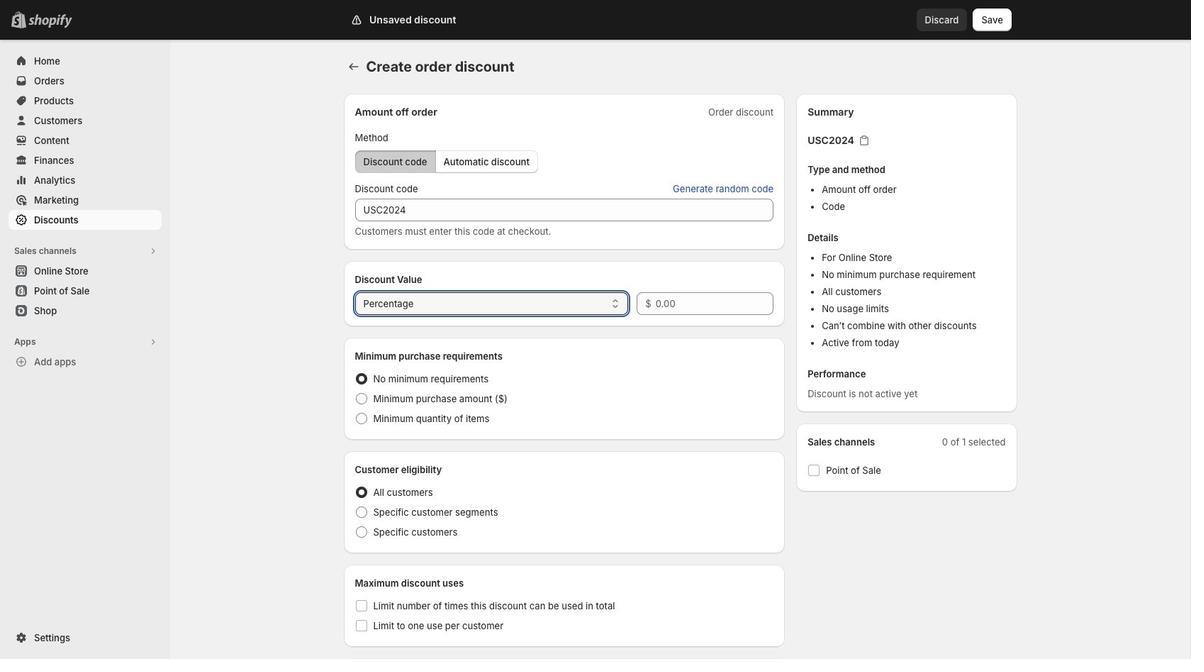 Task type: describe. For each thing, give the bounding box(es) containing it.
0.00 text field
[[656, 292, 774, 315]]



Task type: locate. For each thing, give the bounding box(es) containing it.
None text field
[[355, 199, 774, 221]]

shopify image
[[28, 14, 72, 28]]



